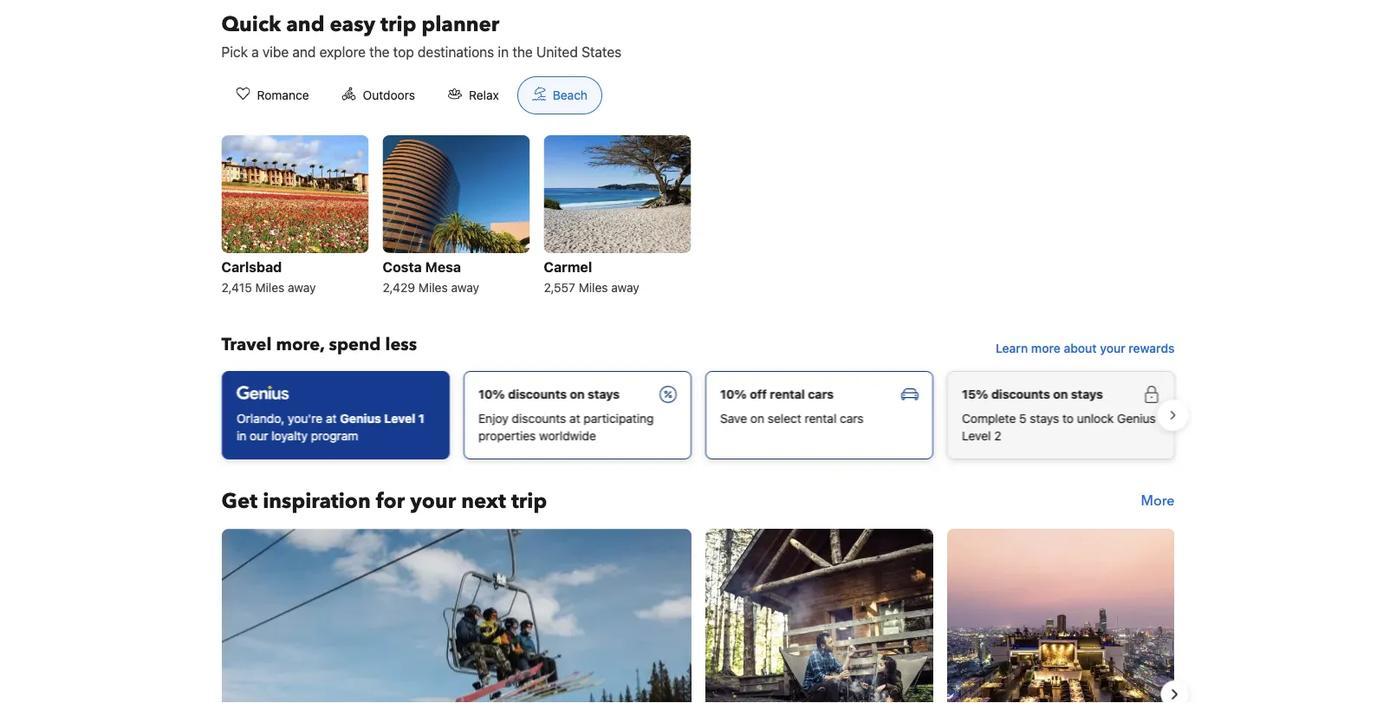 Task type: describe. For each thing, give the bounding box(es) containing it.
to
[[1063, 411, 1074, 426]]

outdoors button
[[327, 76, 430, 114]]

get
[[222, 487, 258, 515]]

away for carlsbad
[[288, 280, 316, 295]]

trip inside quick and easy trip planner pick a vibe and explore the top destinations in the united states
[[381, 10, 417, 38]]

pick
[[222, 44, 248, 60]]

on for at
[[570, 387, 585, 401]]

tab list containing romance
[[208, 76, 617, 115]]

on for stays
[[1053, 387, 1068, 401]]

10% for 10% off rental cars
[[720, 387, 747, 401]]

for
[[376, 487, 405, 515]]

learn more about your rewards link
[[989, 333, 1182, 364]]

10% discounts on stays
[[478, 387, 620, 401]]

level inside orlando, you're at genius level 1 in our loyalty program
[[384, 411, 415, 426]]

rewards
[[1129, 341, 1175, 355]]

costa
[[383, 259, 422, 275]]

learn more about your rewards
[[996, 341, 1175, 355]]

top
[[393, 44, 414, 60]]

costa mesa 2,429 miles away
[[383, 259, 480, 295]]

outdoors
[[363, 88, 415, 102]]

2,429
[[383, 280, 415, 295]]

enjoy
[[478, 411, 508, 426]]

1 the from the left
[[370, 44, 390, 60]]

enjoy discounts at participating properties worldwide
[[478, 411, 654, 443]]

at for participating
[[569, 411, 580, 426]]

select
[[768, 411, 802, 426]]

save
[[720, 411, 747, 426]]

you're
[[287, 411, 322, 426]]

2
[[994, 429, 1002, 443]]

learn
[[996, 341, 1029, 355]]

miles inside costa mesa 2,429 miles away
[[419, 280, 448, 295]]

beach button
[[517, 76, 603, 114]]

less
[[385, 333, 417, 357]]

1 vertical spatial cars
[[840, 411, 864, 426]]

planner
[[422, 10, 500, 38]]

a
[[252, 44, 259, 60]]

2 the from the left
[[513, 44, 533, 60]]

loyalty
[[271, 429, 307, 443]]

orlando, you're at genius level 1 in our loyalty program
[[236, 411, 424, 443]]

properties
[[478, 429, 536, 443]]

next
[[461, 487, 506, 515]]

more link
[[1142, 487, 1175, 515]]

spend
[[329, 333, 381, 357]]

2,415
[[222, 280, 252, 295]]

0 vertical spatial and
[[286, 10, 325, 38]]

romance button
[[222, 76, 324, 114]]

5 vacation homes for a thanksgiving getaway image
[[705, 529, 933, 703]]

region for learn more about your rewards link
[[208, 364, 1189, 466]]

discounts for 5
[[992, 387, 1050, 401]]

travel
[[222, 333, 272, 357]]

your for rewards
[[1101, 341, 1126, 355]]

vibe
[[263, 44, 289, 60]]

easy
[[330, 10, 376, 38]]

relax
[[469, 88, 499, 102]]

carlsbad
[[222, 259, 282, 275]]

your for next
[[410, 487, 456, 515]]

stays for 10% discounts on stays
[[588, 387, 620, 401]]



Task type: vqa. For each thing, say whether or not it's contained in the screenshot.
Genius
yes



Task type: locate. For each thing, give the bounding box(es) containing it.
3 miles from the left
[[579, 280, 608, 295]]

genius inside orlando, you're at genius level 1 in our loyalty program
[[340, 411, 381, 426]]

1 vertical spatial rental
[[805, 411, 837, 426]]

travel more, spend less
[[222, 333, 417, 357]]

rental right select
[[805, 411, 837, 426]]

carlsbad 2,415 miles away
[[222, 259, 316, 295]]

genius right unlock
[[1117, 411, 1156, 426]]

2,557
[[544, 280, 576, 295]]

stays for 15% discounts on stays
[[1071, 387, 1103, 401]]

stays inside complete 5 stays to unlock genius level 2
[[1030, 411, 1059, 426]]

1 horizontal spatial away
[[451, 280, 480, 295]]

more
[[1032, 341, 1061, 355]]

6 incredible bangkok rooftop bars image
[[947, 529, 1175, 703]]

complete
[[962, 411, 1016, 426]]

2 at from the left
[[569, 411, 580, 426]]

1 vertical spatial level
[[962, 429, 991, 443]]

on up enjoy discounts at participating properties worldwide
[[570, 387, 585, 401]]

15%
[[962, 387, 989, 401]]

relax button
[[434, 76, 514, 114]]

your right about
[[1101, 341, 1126, 355]]

and up vibe
[[286, 10, 325, 38]]

miles down mesa
[[419, 280, 448, 295]]

quick and easy trip planner pick a vibe and explore the top destinations in the united states
[[222, 10, 622, 60]]

trip up top at top
[[381, 10, 417, 38]]

0 horizontal spatial cars
[[808, 387, 834, 401]]

0 horizontal spatial 10%
[[478, 387, 505, 401]]

1 horizontal spatial trip
[[512, 487, 547, 515]]

miles down carmel
[[579, 280, 608, 295]]

2 region from the top
[[208, 529, 1189, 703]]

2 horizontal spatial away
[[612, 280, 640, 295]]

0 vertical spatial trip
[[381, 10, 417, 38]]

region
[[208, 364, 1189, 466], [208, 529, 1189, 703]]

the
[[370, 44, 390, 60], [513, 44, 533, 60]]

level
[[384, 411, 415, 426], [962, 429, 991, 443]]

trip
[[381, 10, 417, 38], [512, 487, 547, 515]]

level down complete
[[962, 429, 991, 443]]

cars
[[808, 387, 834, 401], [840, 411, 864, 426]]

2 away from the left
[[451, 280, 480, 295]]

save on select rental cars
[[720, 411, 864, 426]]

away right "2,557" in the top left of the page
[[612, 280, 640, 295]]

discounts up the "5"
[[992, 387, 1050, 401]]

get inspiration for your next trip
[[222, 487, 547, 515]]

1 miles from the left
[[255, 280, 285, 295]]

1 vertical spatial in
[[236, 429, 246, 443]]

discounts inside enjoy discounts at participating properties worldwide
[[512, 411, 566, 426]]

1 vertical spatial trip
[[512, 487, 547, 515]]

carmel 2,557 miles away
[[544, 259, 640, 295]]

more
[[1142, 492, 1175, 511]]

region for more link
[[208, 529, 1189, 703]]

discounts up enjoy discounts at participating properties worldwide
[[508, 387, 567, 401]]

1 10% from the left
[[478, 387, 505, 401]]

miles inside carlsbad 2,415 miles away
[[255, 280, 285, 295]]

3 away from the left
[[612, 280, 640, 295]]

0 horizontal spatial miles
[[255, 280, 285, 295]]

complete 5 stays to unlock genius level 2
[[962, 411, 1156, 443]]

2 horizontal spatial on
[[1053, 387, 1068, 401]]

at inside orlando, you're at genius level 1 in our loyalty program
[[326, 411, 336, 426]]

quick
[[222, 10, 281, 38]]

1 region from the top
[[208, 364, 1189, 466]]

0 horizontal spatial the
[[370, 44, 390, 60]]

orlando,
[[236, 411, 284, 426]]

stays up participating
[[588, 387, 620, 401]]

1 horizontal spatial 10%
[[720, 387, 747, 401]]

2 10% from the left
[[720, 387, 747, 401]]

level left 1
[[384, 411, 415, 426]]

explore
[[320, 44, 366, 60]]

1 at from the left
[[326, 411, 336, 426]]

on
[[570, 387, 585, 401], [1053, 387, 1068, 401], [750, 411, 764, 426]]

1 horizontal spatial your
[[1101, 341, 1126, 355]]

the left united
[[513, 44, 533, 60]]

discounts down 10% discounts on stays at the left bottom of the page
[[512, 411, 566, 426]]

your inside learn more about your rewards link
[[1101, 341, 1126, 355]]

0 vertical spatial rental
[[770, 387, 805, 401]]

1 horizontal spatial on
[[750, 411, 764, 426]]

10%
[[478, 387, 505, 401], [720, 387, 747, 401]]

the left top at top
[[370, 44, 390, 60]]

in up relax
[[498, 44, 509, 60]]

rental up select
[[770, 387, 805, 401]]

our
[[249, 429, 268, 443]]

level inside complete 5 stays to unlock genius level 2
[[962, 429, 991, 443]]

1 horizontal spatial level
[[962, 429, 991, 443]]

genius
[[340, 411, 381, 426], [1117, 411, 1156, 426]]

miles for carlsbad
[[255, 280, 285, 295]]

0 vertical spatial level
[[384, 411, 415, 426]]

1
[[418, 411, 424, 426]]

1 horizontal spatial stays
[[1030, 411, 1059, 426]]

stays up unlock
[[1071, 387, 1103, 401]]

0 horizontal spatial on
[[570, 387, 585, 401]]

on up to
[[1053, 387, 1068, 401]]

participating
[[584, 411, 654, 426]]

your right for
[[410, 487, 456, 515]]

program
[[311, 429, 358, 443]]

cars right select
[[840, 411, 864, 426]]

in inside quick and easy trip planner pick a vibe and explore the top destinations in the united states
[[498, 44, 509, 60]]

1 vertical spatial region
[[208, 529, 1189, 703]]

carmel
[[544, 259, 592, 275]]

away down mesa
[[451, 280, 480, 295]]

discounts for discounts
[[508, 387, 567, 401]]

1 horizontal spatial genius
[[1117, 411, 1156, 426]]

0 horizontal spatial stays
[[588, 387, 620, 401]]

away inside costa mesa 2,429 miles away
[[451, 280, 480, 295]]

discounts
[[508, 387, 567, 401], [992, 387, 1050, 401], [512, 411, 566, 426]]

off
[[750, 387, 767, 401]]

miles down 'carlsbad'
[[255, 280, 285, 295]]

away up more, in the left of the page
[[288, 280, 316, 295]]

0 horizontal spatial away
[[288, 280, 316, 295]]

and right vibe
[[293, 44, 316, 60]]

away inside carlsbad 2,415 miles away
[[288, 280, 316, 295]]

your
[[1101, 341, 1126, 355], [410, 487, 456, 515]]

at
[[326, 411, 336, 426], [569, 411, 580, 426]]

genius up program
[[340, 411, 381, 426]]

0 horizontal spatial trip
[[381, 10, 417, 38]]

stays
[[588, 387, 620, 401], [1071, 387, 1103, 401], [1030, 411, 1059, 426]]

2 horizontal spatial stays
[[1071, 387, 1103, 401]]

2 horizontal spatial miles
[[579, 280, 608, 295]]

more,
[[276, 333, 325, 357]]

next image
[[1165, 684, 1186, 703]]

1 vertical spatial and
[[293, 44, 316, 60]]

romance
[[257, 88, 309, 102]]

miles inside carmel 2,557 miles away
[[579, 280, 608, 295]]

stays right the "5"
[[1030, 411, 1059, 426]]

1 horizontal spatial cars
[[840, 411, 864, 426]]

2 genius from the left
[[1117, 411, 1156, 426]]

mesa
[[425, 259, 461, 275]]

at up program
[[326, 411, 336, 426]]

0 horizontal spatial in
[[236, 429, 246, 443]]

1 horizontal spatial in
[[498, 44, 509, 60]]

0 horizontal spatial level
[[384, 411, 415, 426]]

region containing 10% discounts on stays
[[208, 364, 1189, 466]]

at inside enjoy discounts at participating properties worldwide
[[569, 411, 580, 426]]

on right save
[[750, 411, 764, 426]]

united
[[537, 44, 578, 60]]

tab list
[[208, 76, 617, 115]]

1 horizontal spatial miles
[[419, 280, 448, 295]]

about
[[1064, 341, 1097, 355]]

1 horizontal spatial at
[[569, 411, 580, 426]]

inspiration
[[263, 487, 371, 515]]

in inside orlando, you're at genius level 1 in our loyalty program
[[236, 429, 246, 443]]

in
[[498, 44, 509, 60], [236, 429, 246, 443]]

rental
[[770, 387, 805, 401], [805, 411, 837, 426]]

10% up enjoy
[[478, 387, 505, 401]]

cars up the save on select rental cars at the bottom
[[808, 387, 834, 401]]

0 vertical spatial in
[[498, 44, 509, 60]]

worldwide
[[539, 429, 596, 443]]

blue genius logo image
[[236, 386, 289, 400], [236, 386, 289, 400]]

1 genius from the left
[[340, 411, 381, 426]]

0 vertical spatial cars
[[808, 387, 834, 401]]

0 vertical spatial your
[[1101, 341, 1126, 355]]

beach
[[553, 88, 588, 102]]

at for genius
[[326, 411, 336, 426]]

10% up save
[[720, 387, 747, 401]]

10% for 10% discounts on stays
[[478, 387, 505, 401]]

destinations
[[418, 44, 495, 60]]

genius inside complete 5 stays to unlock genius level 2
[[1117, 411, 1156, 426]]

in left our
[[236, 429, 246, 443]]

2 miles from the left
[[419, 280, 448, 295]]

15% discounts on stays
[[962, 387, 1103, 401]]

states
[[582, 44, 622, 60]]

miles
[[255, 280, 285, 295], [419, 280, 448, 295], [579, 280, 608, 295]]

away
[[288, 280, 316, 295], [451, 280, 480, 295], [612, 280, 640, 295]]

10% off rental cars
[[720, 387, 834, 401]]

1 horizontal spatial the
[[513, 44, 533, 60]]

1 away from the left
[[288, 280, 316, 295]]

unlock
[[1077, 411, 1114, 426]]

miles for carmel
[[579, 280, 608, 295]]

and
[[286, 10, 325, 38], [293, 44, 316, 60]]

0 horizontal spatial at
[[326, 411, 336, 426]]

0 vertical spatial region
[[208, 364, 1189, 466]]

away for carmel
[[612, 280, 640, 295]]

1 vertical spatial your
[[410, 487, 456, 515]]

0 horizontal spatial your
[[410, 487, 456, 515]]

at up the 'worldwide' at bottom
[[569, 411, 580, 426]]

5
[[1019, 411, 1027, 426]]

0 horizontal spatial genius
[[340, 411, 381, 426]]

trip right next
[[512, 487, 547, 515]]

away inside carmel 2,557 miles away
[[612, 280, 640, 295]]



